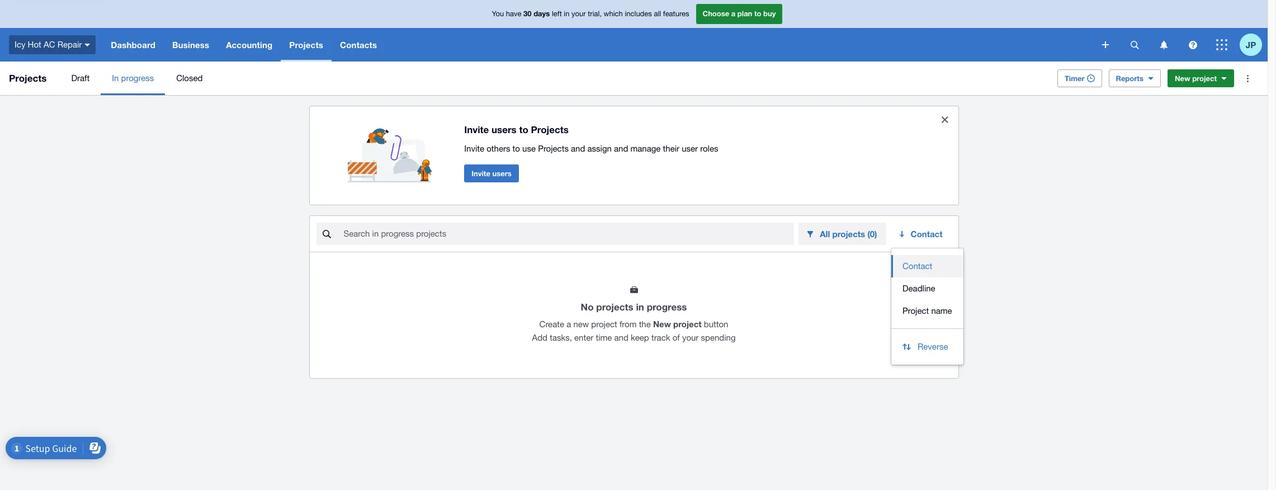 Task type: vqa. For each thing, say whether or not it's contained in the screenshot.
second Drag And Drop Line image from the bottom
no



Task type: describe. For each thing, give the bounding box(es) containing it.
new project button
[[1168, 69, 1235, 87]]

repair
[[57, 40, 82, 49]]

new
[[574, 319, 589, 329]]

closed
[[176, 73, 203, 83]]

invite for invite users
[[472, 169, 491, 178]]

2 horizontal spatial svg image
[[1217, 39, 1228, 50]]

to for projects
[[519, 123, 529, 135]]

assign
[[588, 144, 612, 153]]

invite users link
[[464, 164, 519, 182]]

reverse
[[918, 342, 949, 351]]

choose
[[703, 9, 730, 18]]

have
[[506, 10, 522, 18]]

banner containing jp
[[0, 0, 1268, 62]]

user
[[682, 144, 698, 153]]

projects up use
[[531, 123, 569, 135]]

of
[[673, 333, 680, 342]]

to for use
[[513, 144, 520, 153]]

reverse button
[[892, 336, 964, 358]]

you
[[492, 10, 504, 18]]

contacts button
[[332, 28, 386, 62]]

project name
[[903, 306, 953, 316]]

others
[[487, 144, 510, 153]]

svg image inside icy hot ac repair "popup button"
[[85, 43, 90, 46]]

draft link
[[60, 62, 101, 95]]

2 horizontal spatial svg image
[[1189, 41, 1197, 49]]

and left assign in the left top of the page
[[571, 144, 585, 153]]

closed link
[[165, 62, 214, 95]]

projects right use
[[538, 144, 569, 153]]

business button
[[164, 28, 218, 62]]

deadline
[[903, 284, 936, 293]]

from
[[620, 319, 637, 329]]

includes
[[625, 10, 652, 18]]

invite for invite others to use projects and assign and manage their user roles
[[464, 144, 485, 153]]

30
[[524, 9, 532, 18]]

which
[[604, 10, 623, 18]]

left
[[552, 10, 562, 18]]

draft
[[71, 73, 90, 83]]

in progress link
[[101, 62, 165, 95]]

jp button
[[1240, 28, 1268, 62]]

and right assign in the left top of the page
[[614, 144, 628, 153]]

jp
[[1246, 39, 1257, 50]]

add
[[532, 333, 548, 342]]

accounting button
[[218, 28, 281, 62]]

button
[[704, 319, 729, 329]]

name
[[932, 306, 953, 316]]

contact button
[[892, 255, 964, 277]]

Search in progress projects search field
[[343, 223, 795, 244]]

contact for contact button
[[903, 261, 933, 271]]

contact for contact popup button
[[911, 229, 943, 239]]

a for choose a plan to buy
[[732, 9, 736, 18]]

accounting
[[226, 40, 273, 50]]

hot
[[28, 40, 41, 49]]

keep
[[631, 333, 649, 342]]

create a new project from the new project button add tasks, enter time and keep track of your spending
[[532, 319, 736, 342]]

projects for in
[[597, 301, 634, 313]]

and inside 'create a new project from the new project button add tasks, enter time and keep track of your spending'
[[615, 333, 629, 342]]

reports
[[1116, 74, 1144, 83]]

users for invite users
[[493, 169, 512, 178]]

deadline button
[[892, 277, 964, 300]]

projects inside dropdown button
[[289, 40, 323, 50]]

your inside 'create a new project from the new project button add tasks, enter time and keep track of your spending'
[[682, 333, 699, 342]]

icy hot ac repair
[[15, 40, 82, 49]]

0 vertical spatial to
[[755, 9, 762, 18]]

you have 30 days left in your trial, which includes all features
[[492, 9, 690, 18]]

in
[[112, 73, 119, 83]]

0 horizontal spatial project
[[592, 319, 617, 329]]

project
[[903, 306, 929, 316]]

days
[[534, 9, 550, 18]]

roles
[[701, 144, 719, 153]]



Task type: locate. For each thing, give the bounding box(es) containing it.
invite others to use projects and assign and manage their user roles
[[464, 144, 719, 153]]

tasks,
[[550, 333, 572, 342]]

contact inside button
[[903, 261, 933, 271]]

1 vertical spatial your
[[682, 333, 699, 342]]

a left plan on the right top of the page
[[732, 9, 736, 18]]

1 vertical spatial invite
[[464, 144, 485, 153]]

new inside popup button
[[1175, 74, 1191, 83]]

a
[[732, 9, 736, 18], [567, 319, 571, 329]]

projects
[[833, 229, 866, 239], [597, 301, 634, 313]]

new inside 'create a new project from the new project button add tasks, enter time and keep track of your spending'
[[653, 319, 671, 329]]

0 vertical spatial contact
[[911, 229, 943, 239]]

group
[[892, 248, 964, 365]]

group containing contact
[[892, 248, 964, 365]]

1 vertical spatial users
[[493, 169, 512, 178]]

users up others
[[492, 123, 517, 135]]

2 horizontal spatial project
[[1193, 74, 1217, 83]]

manage
[[631, 144, 661, 153]]

0 horizontal spatial in
[[564, 10, 570, 18]]

timer
[[1065, 74, 1085, 83]]

a left the new
[[567, 319, 571, 329]]

all projects (0) button
[[799, 223, 886, 245]]

choose a plan to buy
[[703, 9, 776, 18]]

in up the the
[[636, 301, 644, 313]]

1 vertical spatial projects
[[597, 301, 634, 313]]

to
[[755, 9, 762, 18], [519, 123, 529, 135], [513, 144, 520, 153]]

icy
[[15, 40, 25, 49]]

progress right in
[[121, 73, 154, 83]]

1 horizontal spatial a
[[732, 9, 736, 18]]

a for create a new project from the new project button add tasks, enter time and keep track of your spending
[[567, 319, 571, 329]]

icy hot ac repair button
[[0, 28, 103, 62]]

timer button
[[1058, 69, 1102, 87]]

contact up deadline
[[903, 261, 933, 271]]

navigation
[[103, 28, 1095, 62]]

0 vertical spatial users
[[492, 123, 517, 135]]

new project
[[1175, 74, 1217, 83]]

all
[[820, 229, 830, 239]]

1 horizontal spatial projects
[[833, 229, 866, 239]]

1 vertical spatial new
[[653, 319, 671, 329]]

0 vertical spatial your
[[572, 10, 586, 18]]

buy
[[764, 9, 776, 18]]

in right the left
[[564, 10, 570, 18]]

dashboard link
[[103, 28, 164, 62]]

1 vertical spatial in
[[636, 301, 644, 313]]

a inside 'create a new project from the new project button add tasks, enter time and keep track of your spending'
[[567, 319, 571, 329]]

contacts
[[340, 40, 377, 50]]

0 horizontal spatial progress
[[121, 73, 154, 83]]

0 vertical spatial new
[[1175, 74, 1191, 83]]

1 horizontal spatial svg image
[[1131, 41, 1139, 49]]

users down others
[[493, 169, 512, 178]]

0 vertical spatial projects
[[833, 229, 866, 239]]

progress
[[121, 73, 154, 83], [647, 301, 687, 313]]

trial,
[[588, 10, 602, 18]]

0 horizontal spatial svg image
[[1103, 41, 1109, 48]]

create
[[540, 319, 564, 329]]

more options image
[[1237, 67, 1259, 90]]

1 horizontal spatial in
[[636, 301, 644, 313]]

svg image
[[1217, 39, 1228, 50], [1161, 41, 1168, 49], [1103, 41, 1109, 48]]

0 vertical spatial in
[[564, 10, 570, 18]]

(0)
[[868, 229, 878, 239]]

project
[[1193, 74, 1217, 83], [674, 319, 702, 329], [592, 319, 617, 329]]

new up track at the bottom right of page
[[653, 319, 671, 329]]

1 vertical spatial a
[[567, 319, 571, 329]]

projects left the (0)
[[833, 229, 866, 239]]

dashboard
[[111, 40, 156, 50]]

business
[[172, 40, 209, 50]]

svg image up new project
[[1189, 41, 1197, 49]]

in
[[564, 10, 570, 18], [636, 301, 644, 313]]

no projects in progress
[[581, 301, 687, 313]]

banner
[[0, 0, 1268, 62]]

and down from at the left bottom
[[615, 333, 629, 342]]

project up time
[[592, 319, 617, 329]]

svg image right repair
[[85, 43, 90, 46]]

0 horizontal spatial projects
[[597, 301, 634, 313]]

your right of
[[682, 333, 699, 342]]

invite up others
[[464, 123, 489, 135]]

contact
[[911, 229, 943, 239], [903, 261, 933, 271]]

no
[[581, 301, 594, 313]]

projects for (0)
[[833, 229, 866, 239]]

track
[[652, 333, 671, 342]]

progress up the the
[[647, 301, 687, 313]]

enter
[[575, 333, 594, 342]]

0 horizontal spatial a
[[567, 319, 571, 329]]

in progress
[[112, 73, 154, 83]]

clear image
[[934, 109, 956, 131]]

1 vertical spatial progress
[[647, 301, 687, 313]]

svg image up reports popup button
[[1131, 41, 1139, 49]]

invite
[[464, 123, 489, 135], [464, 144, 485, 153], [472, 169, 491, 178]]

project left more options icon
[[1193, 74, 1217, 83]]

time
[[596, 333, 612, 342]]

spending
[[701, 333, 736, 342]]

to left the buy on the right top of page
[[755, 9, 762, 18]]

invite users to projects image
[[348, 115, 438, 182]]

projects up from at the left bottom
[[597, 301, 634, 313]]

2 vertical spatial invite
[[472, 169, 491, 178]]

their
[[663, 144, 680, 153]]

new
[[1175, 74, 1191, 83], [653, 319, 671, 329]]

in inside "you have 30 days left in your trial, which includes all features"
[[564, 10, 570, 18]]

plan
[[738, 9, 753, 18]]

invite left others
[[464, 144, 485, 153]]

ac
[[44, 40, 55, 49]]

to left use
[[513, 144, 520, 153]]

invite users to projects
[[464, 123, 569, 135]]

0 horizontal spatial svg image
[[85, 43, 90, 46]]

0 vertical spatial invite
[[464, 123, 489, 135]]

contact up contact button
[[911, 229, 943, 239]]

0 horizontal spatial new
[[653, 319, 671, 329]]

1 horizontal spatial project
[[674, 319, 702, 329]]

1 vertical spatial contact
[[903, 261, 933, 271]]

0 horizontal spatial your
[[572, 10, 586, 18]]

list box containing contact
[[892, 248, 964, 329]]

1 horizontal spatial progress
[[647, 301, 687, 313]]

project up of
[[674, 319, 702, 329]]

the
[[639, 319, 651, 329]]

reports button
[[1109, 69, 1161, 87]]

projects button
[[281, 28, 332, 62]]

projects inside popup button
[[833, 229, 866, 239]]

your left trial, at top left
[[572, 10, 586, 18]]

new right reports popup button
[[1175, 74, 1191, 83]]

1 vertical spatial to
[[519, 123, 529, 135]]

use
[[523, 144, 536, 153]]

all projects (0)
[[820, 229, 878, 239]]

users for invite users to projects
[[492, 123, 517, 135]]

1 horizontal spatial new
[[1175, 74, 1191, 83]]

navigation containing dashboard
[[103, 28, 1095, 62]]

1 horizontal spatial your
[[682, 333, 699, 342]]

invite down others
[[472, 169, 491, 178]]

to up use
[[519, 123, 529, 135]]

your
[[572, 10, 586, 18], [682, 333, 699, 342]]

your inside "you have 30 days left in your trial, which includes all features"
[[572, 10, 586, 18]]

0 vertical spatial a
[[732, 9, 736, 18]]

users
[[492, 123, 517, 135], [493, 169, 512, 178]]

list box
[[892, 248, 964, 329]]

all
[[654, 10, 661, 18]]

2 vertical spatial to
[[513, 144, 520, 153]]

features
[[663, 10, 690, 18]]

contact inside popup button
[[911, 229, 943, 239]]

svg image
[[1131, 41, 1139, 49], [1189, 41, 1197, 49], [85, 43, 90, 46]]

project inside popup button
[[1193, 74, 1217, 83]]

0 vertical spatial progress
[[121, 73, 154, 83]]

contact button
[[891, 223, 952, 245]]

invite for invite users to projects
[[464, 123, 489, 135]]

1 horizontal spatial svg image
[[1161, 41, 1168, 49]]

projects left contacts
[[289, 40, 323, 50]]

and
[[571, 144, 585, 153], [614, 144, 628, 153], [615, 333, 629, 342]]

project name button
[[892, 300, 964, 322]]

invite users
[[472, 169, 512, 178]]

projects
[[289, 40, 323, 50], [9, 72, 47, 84], [531, 123, 569, 135], [538, 144, 569, 153]]

projects down hot
[[9, 72, 47, 84]]



